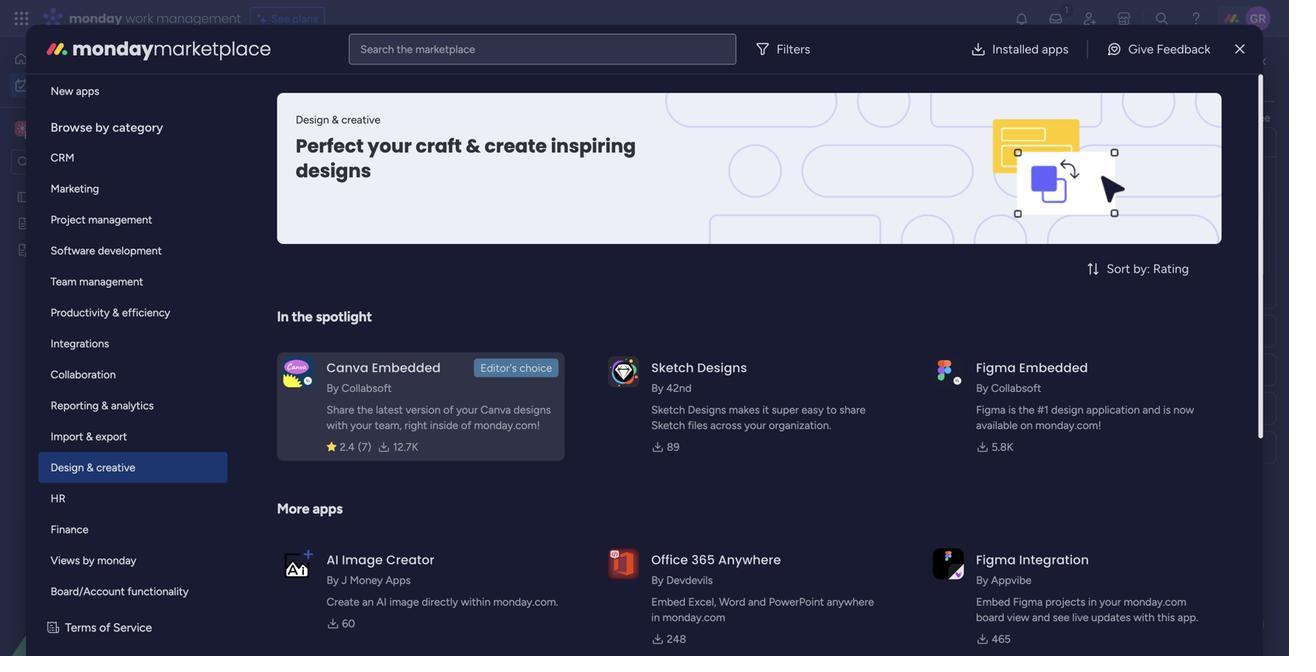 Task type: describe. For each thing, give the bounding box(es) containing it.
by inside ai image creator by j money apps
[[327, 574, 339, 587]]

+
[[254, 502, 260, 515]]

filters button
[[749, 34, 823, 65]]

work for my
[[53, 79, 77, 92]]

ai inside ai image creator by j money apps
[[327, 552, 339, 569]]

live
[[1073, 611, 1089, 625]]

monday for monday work management
[[69, 10, 122, 27]]

by inside office 365 anywhere by devdevils
[[651, 574, 664, 587]]

monday.com inside the embed figma projects in your monday.com board view and see live updates with this app.
[[1124, 596, 1187, 609]]

excel,
[[688, 596, 717, 609]]

see plans button
[[250, 7, 325, 30]]

views
[[51, 554, 80, 568]]

2.4
[[340, 441, 355, 454]]

efficiency
[[122, 306, 170, 319]]

management for project management
[[88, 213, 152, 226]]

installed
[[992, 42, 1039, 57]]

give feedback button
[[1094, 34, 1223, 65]]

view
[[1007, 611, 1030, 625]]

workspace
[[66, 121, 127, 136]]

import & export
[[51, 430, 127, 443]]

terms
[[65, 621, 96, 635]]

software development
[[51, 244, 162, 257]]

by for views
[[83, 554, 95, 568]]

items inside later / 0 items
[[320, 558, 347, 571]]

1 is from the left
[[1009, 404, 1016, 417]]

project for project management
[[36, 191, 71, 204]]

productivity & efficiency
[[51, 306, 170, 319]]

hide done items
[[470, 128, 549, 141]]

the inside figma is the #1 design application and is now available on monday.com!
[[1019, 404, 1035, 417]]

create
[[327, 596, 360, 609]]

devdevils
[[666, 574, 713, 587]]

customize for customize
[[580, 128, 633, 141]]

item inside button
[[260, 128, 282, 141]]

views by monday
[[51, 554, 136, 568]]

this
[[261, 386, 289, 406]]

/ down an
[[369, 610, 377, 630]]

reporting
[[51, 399, 99, 412]]

project management
[[36, 191, 138, 204]]

select product image
[[14, 11, 29, 26]]

version
[[406, 404, 441, 417]]

invite members image
[[1082, 11, 1098, 26]]

items inside this week / 0 items
[[354, 391, 380, 404]]

see plans
[[271, 12, 318, 25]]

app logo image for figma integration
[[933, 549, 964, 580]]

files
[[688, 419, 708, 432]]

work for monday
[[125, 10, 153, 27]]

functionality
[[127, 585, 189, 599]]

word
[[719, 596, 746, 609]]

and inside main content
[[1136, 111, 1154, 124]]

productivity & efficiency option
[[38, 297, 227, 328]]

work inside main content
[[1104, 79, 1136, 96]]

in
[[277, 309, 289, 325]]

new for new doc 2
[[36, 243, 59, 257]]

new for new apps
[[51, 85, 73, 98]]

done
[[495, 128, 520, 141]]

installed apps button
[[958, 34, 1081, 65]]

& for import & export
[[86, 430, 93, 443]]

perfect
[[296, 133, 364, 159]]

design for design & creative
[[51, 461, 84, 474]]

public board image for new doc
[[16, 216, 31, 231]]

365
[[692, 552, 715, 569]]

main content containing past dates /
[[205, 37, 1289, 657]]

browse by category list box
[[38, 0, 227, 607]]

customize my work
[[1014, 79, 1136, 96]]

embed for office
[[651, 596, 686, 609]]

browse by category
[[51, 120, 163, 135]]

design
[[1052, 404, 1084, 417]]

past dates /
[[261, 191, 350, 211]]

list box containing project management
[[0, 181, 198, 473]]

app logo image down in
[[283, 356, 314, 387]]

new item
[[235, 128, 282, 141]]

figma embedded by collabsoft
[[976, 359, 1088, 395]]

to do list button
[[1187, 64, 1266, 88]]

craft
[[416, 133, 462, 159]]

main workspace
[[36, 121, 127, 136]]

0 vertical spatial people
[[1005, 136, 1038, 149]]

search image
[[417, 129, 429, 141]]

monday.com! inside figma is the #1 design application and is now available on monday.com!
[[1036, 419, 1102, 432]]

60
[[342, 618, 355, 631]]

monday.com.
[[493, 596, 558, 609]]

to inside sketch designs makes it super easy to share sketch files across your organization.
[[827, 404, 837, 417]]

boards,
[[1054, 111, 1090, 124]]

next week / 1 item
[[261, 442, 376, 462]]

plans
[[292, 12, 318, 25]]

0 vertical spatial of
[[443, 404, 454, 417]]

figma for is
[[976, 404, 1006, 417]]

design & creative perfect your craft & create inspiring designs
[[296, 113, 636, 184]]

more
[[277, 501, 309, 518]]

monday work management
[[69, 10, 241, 27]]

software development option
[[38, 235, 227, 266]]

creative for design & creative
[[96, 461, 135, 474]]

0 vertical spatial canva
[[327, 359, 369, 377]]

items left the should
[[1041, 171, 1068, 185]]

whose items should we show?
[[1005, 171, 1153, 185]]

the for share
[[357, 404, 373, 417]]

see for to
[[1254, 111, 1271, 124]]

j
[[342, 574, 347, 587]]

0 vertical spatial greg robinson image
[[1246, 6, 1271, 31]]

create an ai image directly within monday.com.
[[327, 596, 558, 609]]

0 horizontal spatial work
[[270, 59, 333, 93]]

week for next
[[296, 442, 332, 462]]

2 horizontal spatial of
[[461, 419, 471, 432]]

1 horizontal spatial item
[[286, 502, 307, 515]]

design for design & creative perfect your craft & create inspiring designs
[[296, 113, 329, 126]]

sketch designs by 42nd
[[651, 359, 747, 395]]

office 365 anywhere by devdevils
[[651, 552, 781, 587]]

new for new doc
[[36, 217, 59, 230]]

main
[[36, 121, 63, 136]]

/ for past dates /
[[339, 191, 346, 211]]

home option
[[9, 47, 188, 71]]

export
[[96, 430, 127, 443]]

to do list
[[1215, 69, 1259, 83]]

1 vertical spatial ai
[[377, 596, 387, 609]]

update feed image
[[1048, 11, 1064, 26]]

notifications image
[[1014, 11, 1030, 26]]

search everything image
[[1154, 11, 1170, 26]]

in inside the embed figma projects in your monday.com board view and see live updates with this app.
[[1088, 596, 1097, 609]]

1 horizontal spatial marketplace
[[416, 43, 475, 56]]

in inside embed excel, word and powerpoint anywhere in monday.com
[[651, 611, 660, 625]]

monday.com! inside share the latest version of your canva designs with your team, right inside of monday.com!
[[474, 419, 540, 432]]

group
[[691, 247, 722, 260]]

new for new item
[[235, 128, 258, 141]]

& for design & creative perfect your craft & create inspiring designs
[[332, 113, 339, 126]]

apps for more apps
[[313, 501, 343, 518]]

the for in
[[292, 309, 313, 325]]

finance option
[[38, 514, 227, 545]]

management
[[74, 191, 138, 204]]

greg
[[1047, 250, 1074, 264]]

working on it
[[1162, 279, 1227, 292]]

productivity
[[51, 306, 110, 319]]

0 horizontal spatial of
[[99, 621, 110, 635]]

1 vertical spatial people
[[969, 247, 1002, 260]]

465
[[992, 633, 1011, 646]]

3 sketch from the top
[[651, 419, 685, 432]]

greg robinson
[[1047, 250, 1125, 264]]

to
[[1215, 69, 1227, 83]]

create
[[484, 133, 547, 159]]

monday.com inside embed excel, word and powerpoint anywhere in monday.com
[[663, 611, 725, 625]]

editor's
[[480, 362, 517, 375]]

hide
[[470, 128, 493, 141]]

home
[[34, 52, 64, 66]]

1 horizontal spatial it
[[1220, 279, 1227, 292]]

89
[[667, 441, 680, 454]]

on inside main content
[[1205, 279, 1217, 292]]

(7)
[[358, 441, 371, 454]]

inspiring
[[551, 133, 636, 159]]

items right done
[[523, 128, 549, 141]]

0 vertical spatial management
[[156, 10, 241, 27]]

app logo image for ai image creator
[[283, 549, 314, 580]]

item inside next week / 1 item
[[354, 447, 376, 460]]

figma for integration
[[976, 552, 1016, 569]]

super
[[772, 404, 799, 417]]

app logo image for office 365 anywhere
[[608, 549, 639, 580]]

search
[[360, 43, 394, 56]]

board/account functionality option
[[38, 576, 227, 607]]

anywhere
[[827, 596, 874, 609]]

new doc 2
[[36, 243, 90, 257]]

crm option
[[38, 142, 227, 173]]

next
[[261, 442, 292, 462]]

week for this
[[293, 386, 329, 406]]

monday marketplace image
[[1116, 11, 1132, 26]]

share the latest version of your canva designs with your team, right inside of monday.com!
[[327, 404, 551, 432]]

/ for next week / 1 item
[[336, 442, 343, 462]]

without a date /
[[261, 610, 380, 630]]

& right craft
[[466, 133, 481, 159]]

and inside the embed figma projects in your monday.com board view and see live updates with this app.
[[1032, 611, 1050, 625]]

item
[[277, 307, 300, 320]]

your up the (7)
[[350, 419, 372, 432]]

right
[[405, 419, 427, 432]]

0 horizontal spatial marketplace
[[153, 36, 271, 62]]

choice
[[520, 362, 552, 375]]



Task type: locate. For each thing, give the bounding box(es) containing it.
2 vertical spatial item
[[286, 502, 307, 515]]

monday.com
[[1124, 596, 1187, 609], [663, 611, 725, 625]]

option
[[0, 183, 198, 186]]

monday.com! down editor's
[[474, 419, 540, 432]]

in down office
[[651, 611, 660, 625]]

2 embedded from the left
[[1019, 359, 1088, 377]]

dapulse x slim image
[[1236, 40, 1245, 59]]

monday up "home" option
[[69, 10, 122, 27]]

by for browse
[[95, 120, 109, 135]]

1 horizontal spatial embed
[[976, 596, 1011, 609]]

0 horizontal spatial by
[[83, 554, 95, 568]]

embedded inside figma embedded by collabsoft
[[1019, 359, 1088, 377]]

design inside design & creative perfect your craft & create inspiring designs
[[296, 113, 329, 126]]

0 horizontal spatial my
[[36, 79, 51, 92]]

1 horizontal spatial greg robinson image
[[1246, 6, 1271, 31]]

&
[[332, 113, 339, 126], [466, 133, 481, 159], [112, 306, 119, 319], [101, 399, 108, 412], [86, 430, 93, 443], [87, 461, 94, 474]]

items up j
[[320, 558, 347, 571]]

see down projects
[[1053, 611, 1070, 625]]

image
[[389, 596, 419, 609]]

public board image
[[16, 190, 31, 205], [16, 216, 31, 231]]

and left now on the right of the page
[[1143, 404, 1161, 417]]

is up available
[[1009, 404, 1016, 417]]

column for date column
[[1030, 402, 1068, 416]]

management for team management
[[79, 275, 143, 288]]

embed up board at the bottom right of the page
[[976, 596, 1011, 609]]

greg robinson image
[[1246, 6, 1271, 31], [1018, 246, 1041, 269]]

2 sketch from the top
[[651, 404, 685, 417]]

designs inside design & creative perfect your craft & create inspiring designs
[[296, 158, 371, 184]]

on
[[1205, 279, 1217, 292], [1021, 419, 1033, 432]]

1 horizontal spatial monday.com
[[1124, 596, 1187, 609]]

app logo image left office
[[608, 549, 639, 580]]

embed inside embed excel, word and powerpoint anywhere in monday.com
[[651, 596, 686, 609]]

ai left image
[[327, 552, 339, 569]]

project down the project management
[[51, 213, 86, 226]]

see inside the embed figma projects in your monday.com board view and see live updates with this app.
[[1053, 611, 1070, 625]]

doc for new doc 2
[[62, 243, 81, 257]]

0 right later
[[311, 558, 317, 571]]

list box
[[0, 181, 198, 473]]

collaboration option
[[38, 359, 227, 390]]

the
[[397, 43, 413, 56], [1036, 111, 1052, 124], [292, 309, 313, 325], [357, 404, 373, 417], [1019, 404, 1035, 417]]

0 vertical spatial apps
[[1042, 42, 1069, 57]]

work up columns
[[1104, 79, 1136, 96]]

doc left 2
[[62, 243, 81, 257]]

greg robinson link
[[1047, 250, 1125, 264]]

with inside share the latest version of your canva designs with your team, right inside of monday.com!
[[327, 419, 348, 432]]

share
[[327, 404, 354, 417]]

main workspace button
[[11, 116, 151, 142]]

greg robinson image left greg in the top right of the page
[[1018, 246, 1041, 269]]

embedded for canva embedded
[[372, 359, 441, 377]]

& inside productivity & efficiency option
[[112, 306, 119, 319]]

embed excel, word and powerpoint anywhere in monday.com
[[651, 596, 874, 625]]

customize inside button
[[580, 128, 633, 141]]

sort
[[1107, 262, 1131, 276]]

reporting & analytics
[[51, 399, 154, 412]]

0 horizontal spatial ai
[[327, 552, 339, 569]]

list
[[1245, 69, 1259, 83]]

none search field inside main content
[[294, 123, 436, 147]]

marketing option
[[38, 173, 227, 204]]

creative
[[341, 113, 380, 126], [96, 461, 135, 474]]

design & creative option
[[38, 452, 227, 483]]

team management option
[[38, 266, 227, 297]]

1 horizontal spatial design
[[296, 113, 329, 126]]

monday for monday marketplace
[[72, 36, 153, 62]]

1 embed from the left
[[651, 596, 686, 609]]

1 doc from the top
[[62, 217, 81, 230]]

1 horizontal spatial with
[[1134, 611, 1155, 625]]

see
[[271, 12, 290, 25]]

1 vertical spatial designs
[[688, 404, 726, 417]]

0 vertical spatial week
[[293, 386, 329, 406]]

search the marketplace
[[360, 43, 475, 56]]

& for reporting & analytics
[[101, 399, 108, 412]]

marketing
[[51, 182, 99, 195]]

app.
[[1178, 611, 1199, 625]]

is
[[1009, 404, 1016, 417], [1163, 404, 1171, 417]]

1 horizontal spatial on
[[1205, 279, 1217, 292]]

embed for figma
[[976, 596, 1011, 609]]

work
[[125, 10, 153, 27], [53, 79, 77, 92]]

0 vertical spatial see
[[1254, 111, 1271, 124]]

2 embed from the left
[[976, 596, 1011, 609]]

0 vertical spatial monday
[[69, 10, 122, 27]]

project inside list box
[[36, 191, 71, 204]]

2 vertical spatial people
[[969, 442, 1002, 456]]

0 vertical spatial project
[[36, 191, 71, 204]]

is left now on the right of the page
[[1163, 404, 1171, 417]]

creative inside design & creative perfect your craft & create inspiring designs
[[341, 113, 380, 126]]

sketch up 42nd
[[651, 359, 694, 377]]

anywhere
[[718, 552, 781, 569]]

/ right dates
[[339, 191, 346, 211]]

0 vertical spatial public board image
[[16, 190, 31, 205]]

my up new item button
[[229, 59, 264, 93]]

your inside sketch designs makes it super easy to share sketch files across your organization.
[[745, 419, 766, 432]]

0 inside later / 0 items
[[311, 558, 317, 571]]

sketch inside the sketch designs by 42nd
[[651, 359, 694, 377]]

of up inside
[[443, 404, 454, 417]]

project
[[36, 191, 71, 204], [51, 213, 86, 226]]

doc for new doc
[[62, 217, 81, 230]]

the left boards,
[[1036, 111, 1052, 124]]

1 vertical spatial creative
[[96, 461, 135, 474]]

my for my work
[[229, 59, 264, 93]]

1 horizontal spatial is
[[1163, 404, 1171, 417]]

1 horizontal spatial in
[[1088, 596, 1097, 609]]

designs
[[697, 359, 747, 377], [688, 404, 726, 417]]

priority
[[1005, 441, 1040, 454]]

collabsoft
[[342, 382, 392, 395], [991, 382, 1042, 395]]

monday inside option
[[97, 554, 136, 568]]

1 vertical spatial project
[[51, 213, 86, 226]]

creative down export
[[96, 461, 135, 474]]

figma inside figma is the #1 design application and is now available on monday.com!
[[976, 404, 1006, 417]]

figma inside the embed figma projects in your monday.com board view and see live updates with this app.
[[1013, 596, 1043, 609]]

people down 'choose'
[[1005, 136, 1038, 149]]

/ for this week / 0 items
[[333, 386, 340, 406]]

1 vertical spatial week
[[296, 442, 332, 462]]

1 horizontal spatial embedded
[[1019, 359, 1088, 377]]

new inside option
[[51, 85, 73, 98]]

app logo image left 42nd
[[608, 356, 639, 387]]

without
[[261, 610, 316, 630]]

marketplace right search
[[416, 43, 475, 56]]

date for date
[[1075, 247, 1098, 260]]

2 horizontal spatial apps
[[1042, 42, 1069, 57]]

0 horizontal spatial greg robinson image
[[1018, 246, 1041, 269]]

0 horizontal spatial monday.com!
[[474, 419, 540, 432]]

1 horizontal spatial date
[[1075, 247, 1098, 260]]

1 vertical spatial designs
[[514, 404, 551, 417]]

browse by category heading
[[38, 107, 227, 142]]

image
[[342, 552, 383, 569]]

editor's choice
[[480, 362, 552, 375]]

project management
[[51, 213, 152, 226]]

2.4 (7)
[[340, 441, 371, 454]]

hr option
[[38, 483, 227, 514]]

figma for embedded
[[976, 359, 1016, 377]]

0 horizontal spatial in
[[651, 611, 660, 625]]

app logo image left j
[[283, 549, 314, 580]]

a
[[320, 610, 329, 630]]

app logo image for figma embedded
[[933, 356, 964, 387]]

0 vertical spatial monday.com
[[1124, 596, 1187, 609]]

team
[[51, 275, 77, 288]]

analytics
[[111, 399, 154, 412]]

the right search
[[397, 43, 413, 56]]

public board image up private board image on the top left
[[16, 216, 31, 231]]

by up share
[[327, 382, 339, 395]]

project management option
[[38, 204, 227, 235]]

0 horizontal spatial with
[[327, 419, 348, 432]]

the right in
[[292, 309, 313, 325]]

0 horizontal spatial to
[[827, 404, 837, 417]]

by inside the figma integration by appvibe
[[976, 574, 989, 587]]

items down canva embedded
[[354, 391, 380, 404]]

project inside option
[[51, 213, 86, 226]]

0 horizontal spatial monday.com
[[663, 611, 725, 625]]

1 vertical spatial greg robinson image
[[1018, 246, 1041, 269]]

app logo image left 'status'
[[933, 356, 964, 387]]

None text field
[[1005, 192, 1264, 219]]

banner logo image
[[920, 93, 1203, 244]]

my for my work
[[36, 79, 51, 92]]

your inside design & creative perfect your craft & create inspiring designs
[[368, 133, 412, 159]]

the left #1
[[1019, 404, 1035, 417]]

0 vertical spatial ai
[[327, 552, 339, 569]]

0 horizontal spatial collabsoft
[[342, 382, 392, 395]]

& inside "import & export" option
[[86, 430, 93, 443]]

and right view
[[1032, 611, 1050, 625]]

rating
[[1153, 262, 1189, 276]]

0 horizontal spatial customize
[[580, 128, 633, 141]]

1 vertical spatial public board image
[[16, 216, 31, 231]]

my inside 'option'
[[36, 79, 51, 92]]

1 horizontal spatial by
[[95, 120, 109, 135]]

1 horizontal spatial creative
[[341, 113, 380, 126]]

greg robinson image up list
[[1246, 6, 1271, 31]]

date column
[[1005, 402, 1068, 416]]

0 horizontal spatial is
[[1009, 404, 1016, 417]]

see for and
[[1053, 611, 1070, 625]]

0 horizontal spatial see
[[1053, 611, 1070, 625]]

the for search
[[397, 43, 413, 56]]

2 vertical spatial of
[[99, 621, 110, 635]]

import & export option
[[38, 421, 227, 452]]

priority column
[[1005, 441, 1080, 454]]

designs up files at the bottom of the page
[[688, 404, 726, 417]]

lottie animation image
[[0, 500, 198, 657]]

it right working
[[1220, 279, 1227, 292]]

designs for sketch designs makes it super easy to share sketch files across your organization.
[[688, 404, 726, 417]]

later / 0 items
[[261, 554, 347, 574]]

canva inside share the latest version of your canva designs with your team, right inside of monday.com!
[[481, 404, 511, 417]]

by collabsoft
[[327, 382, 392, 395]]

new down home
[[51, 85, 73, 98]]

apps inside new apps option
[[76, 85, 99, 98]]

designs for sketch designs by 42nd
[[697, 359, 747, 377]]

1 horizontal spatial monday.com!
[[1036, 419, 1102, 432]]

canva
[[327, 359, 369, 377], [481, 404, 511, 417]]

terms of service link
[[65, 620, 152, 637]]

figma up available
[[976, 404, 1006, 417]]

your down makes at the bottom of the page
[[745, 419, 766, 432]]

sketch
[[651, 359, 694, 377], [651, 404, 685, 417], [651, 419, 685, 432]]

ai image creator by j money apps
[[327, 552, 435, 587]]

item right 1
[[354, 447, 376, 460]]

work up monday marketplace
[[125, 10, 153, 27]]

people
[[1005, 136, 1038, 149], [969, 247, 1002, 260], [969, 442, 1002, 456]]

apps inside installed apps button
[[1042, 42, 1069, 57]]

0 vertical spatial on
[[1205, 279, 1217, 292]]

1 sketch from the top
[[651, 359, 694, 377]]

help image
[[1189, 11, 1204, 26]]

the for choose
[[1036, 111, 1052, 124]]

1 vertical spatial management
[[88, 213, 152, 226]]

1 vertical spatial date
[[1005, 402, 1028, 416]]

by left 42nd
[[651, 382, 664, 395]]

in the spotlight
[[277, 309, 372, 325]]

filters
[[777, 42, 810, 57]]

apps right more
[[313, 501, 343, 518]]

1 horizontal spatial apps
[[313, 501, 343, 518]]

collabsoft inside figma embedded by collabsoft
[[991, 382, 1042, 395]]

0 horizontal spatial 0
[[311, 558, 317, 571]]

my inside main content
[[1083, 79, 1101, 96]]

my up boards,
[[1083, 79, 1101, 96]]

your up inside
[[456, 404, 478, 417]]

2 monday.com! from the left
[[1036, 419, 1102, 432]]

date
[[333, 610, 366, 630]]

your
[[368, 133, 412, 159], [456, 404, 478, 417], [350, 419, 372, 432], [745, 419, 766, 432], [1100, 596, 1121, 609]]

management up productivity & efficiency
[[79, 275, 143, 288]]

column down figma embedded by collabsoft
[[1030, 402, 1068, 416]]

column for priority column
[[1042, 441, 1080, 454]]

1 public board image from the top
[[16, 190, 31, 205]]

designs inside sketch designs makes it super easy to share sketch files across your organization.
[[688, 404, 726, 417]]

1 vertical spatial on
[[1021, 419, 1033, 432]]

this
[[1158, 611, 1175, 625]]

2 is from the left
[[1163, 404, 1171, 417]]

private board image
[[16, 243, 31, 257]]

design inside 'option'
[[51, 461, 84, 474]]

inside
[[430, 419, 458, 432]]

new inside button
[[235, 128, 258, 141]]

sketch for sketch designs makes it super easy to share sketch files across your organization.
[[651, 404, 685, 417]]

1 horizontal spatial customize
[[1014, 79, 1080, 96]]

1 vertical spatial customize
[[580, 128, 633, 141]]

monday.com! down design
[[1036, 419, 1102, 432]]

2 public board image from the top
[[16, 216, 31, 231]]

2 vertical spatial management
[[79, 275, 143, 288]]

work down home
[[53, 79, 77, 92]]

figma is the #1 design application and is now available on monday.com!
[[976, 404, 1194, 432]]

people left greg in the top right of the page
[[969, 247, 1002, 260]]

by up available
[[976, 382, 989, 395]]

column right 'status'
[[1039, 364, 1077, 377]]

1 vertical spatial to
[[827, 404, 837, 417]]

figma up the date column
[[976, 359, 1016, 377]]

canva embedded
[[327, 359, 441, 377]]

available
[[976, 419, 1018, 432]]

views by monday option
[[38, 545, 227, 576]]

0 horizontal spatial designs
[[296, 158, 371, 184]]

0 inside this week / 0 items
[[344, 391, 351, 404]]

apps down home link
[[76, 85, 99, 98]]

1 horizontal spatial to
[[1241, 111, 1251, 124]]

2 doc from the top
[[62, 243, 81, 257]]

sketch designs makes it super easy to share sketch files across your organization.
[[651, 404, 866, 432]]

project up new doc on the top
[[36, 191, 71, 204]]

designs inside share the latest version of your canva designs with your team, right inside of monday.com!
[[514, 404, 551, 417]]

integrations option
[[38, 328, 227, 359]]

embedded up version
[[372, 359, 441, 377]]

workspace selection element
[[15, 119, 129, 140]]

& for design & creative
[[87, 461, 94, 474]]

column down design
[[1042, 441, 1080, 454]]

new right private board image on the top left
[[36, 243, 59, 257]]

work inside 'option'
[[53, 79, 77, 92]]

1 vertical spatial by
[[83, 554, 95, 568]]

to right like
[[1241, 111, 1251, 124]]

1 horizontal spatial 0
[[344, 391, 351, 404]]

customize
[[1014, 79, 1080, 96], [580, 128, 633, 141]]

designs down choice
[[514, 404, 551, 417]]

ai right an
[[377, 596, 387, 609]]

1 vertical spatial canva
[[481, 404, 511, 417]]

0 vertical spatial creative
[[341, 113, 380, 126]]

monday.com down 'excel,'
[[663, 611, 725, 625]]

and inside embed excel, word and powerpoint anywhere in monday.com
[[748, 596, 766, 609]]

directly
[[422, 596, 458, 609]]

0 horizontal spatial it
[[763, 404, 769, 417]]

1 horizontal spatial work
[[125, 10, 153, 27]]

and right word
[[748, 596, 766, 609]]

marketplace
[[153, 36, 271, 62], [416, 43, 475, 56]]

people
[[1157, 111, 1190, 124]]

1 vertical spatial sketch
[[651, 404, 685, 417]]

design down import
[[51, 461, 84, 474]]

dates
[[295, 191, 336, 211]]

& for productivity & efficiency
[[112, 306, 119, 319]]

2 vertical spatial apps
[[313, 501, 343, 518]]

installed apps
[[992, 42, 1069, 57]]

None search field
[[294, 123, 436, 147]]

date for date column
[[1005, 402, 1028, 416]]

hr
[[51, 492, 66, 506]]

new apps option
[[38, 76, 227, 107]]

week left 2.4
[[296, 442, 332, 462]]

marketplace down monday work management
[[153, 36, 271, 62]]

item
[[260, 128, 282, 141], [354, 447, 376, 460], [286, 502, 307, 515]]

figma inside figma embedded by collabsoft
[[976, 359, 1016, 377]]

1 collabsoft from the left
[[342, 382, 392, 395]]

columns
[[1093, 111, 1134, 124]]

1 embedded from the left
[[372, 359, 441, 377]]

0 horizontal spatial on
[[1021, 419, 1033, 432]]

new up new doc 2
[[36, 217, 59, 230]]

0 vertical spatial with
[[327, 419, 348, 432]]

1 horizontal spatial ai
[[377, 596, 387, 609]]

1 vertical spatial column
[[1030, 402, 1068, 416]]

week
[[293, 386, 329, 406], [296, 442, 332, 462]]

creative for design & creative perfect your craft & create inspiring designs
[[341, 113, 380, 126]]

by inside heading
[[95, 120, 109, 135]]

new for new item
[[252, 307, 275, 320]]

sketch down 42nd
[[651, 404, 685, 417]]

reporting & analytics option
[[38, 390, 227, 421]]

figma inside the figma integration by appvibe
[[976, 552, 1016, 569]]

new down my work
[[235, 128, 258, 141]]

0 vertical spatial item
[[260, 128, 282, 141]]

terms of use image
[[47, 620, 59, 637]]

management
[[156, 10, 241, 27], [88, 213, 152, 226], [79, 275, 143, 288]]

apps for new apps
[[76, 85, 99, 98]]

0 vertical spatial it
[[1220, 279, 1227, 292]]

0 vertical spatial design
[[296, 113, 329, 126]]

Search in workspace field
[[33, 153, 129, 171]]

with inside the embed figma projects in your monday.com board view and see live updates with this app.
[[1134, 611, 1155, 625]]

project for project management
[[51, 213, 86, 226]]

0 vertical spatial 0
[[344, 391, 351, 404]]

the inside main content
[[1036, 111, 1052, 124]]

& up perfect at top
[[332, 113, 339, 126]]

with left this
[[1134, 611, 1155, 625]]

add
[[263, 502, 283, 515]]

give feedback link
[[1094, 34, 1223, 65]]

by left j
[[327, 574, 339, 587]]

Filter dashboard by text search field
[[294, 123, 436, 147]]

integrations
[[51, 337, 109, 350]]

embed down devdevils
[[651, 596, 686, 609]]

1 vertical spatial with
[[1134, 611, 1155, 625]]

column for status column
[[1039, 364, 1077, 377]]

of right inside
[[461, 419, 471, 432]]

by inside option
[[83, 554, 95, 568]]

public board image for project management
[[16, 190, 31, 205]]

1 vertical spatial see
[[1053, 611, 1070, 625]]

main content
[[205, 37, 1289, 657]]

0 horizontal spatial item
[[260, 128, 282, 141]]

see right like
[[1254, 111, 1271, 124]]

1 vertical spatial item
[[354, 447, 376, 460]]

1 monday.com! from the left
[[474, 419, 540, 432]]

1 horizontal spatial canva
[[481, 404, 511, 417]]

/
[[339, 191, 346, 211], [333, 386, 340, 406], [336, 442, 343, 462], [300, 554, 307, 574], [369, 610, 377, 630]]

monday marketplace image
[[44, 37, 69, 62]]

on down the date column
[[1021, 419, 1033, 432]]

designs inside the sketch designs by 42nd
[[697, 359, 747, 377]]

creative inside 'option'
[[96, 461, 135, 474]]

0 left latest
[[344, 391, 351, 404]]

1 workspace image from the left
[[15, 120, 30, 137]]

1 image
[[1060, 1, 1074, 18]]

0 vertical spatial designs
[[697, 359, 747, 377]]

& left analytics
[[101, 399, 108, 412]]

service
[[113, 621, 152, 635]]

of right terms
[[99, 621, 110, 635]]

2 workspace image from the left
[[17, 120, 28, 137]]

embedded for figma embedded by collabsoft
[[1019, 359, 1088, 377]]

your up updates
[[1100, 596, 1121, 609]]

monday up my work link
[[72, 36, 153, 62]]

customize for customize my work
[[1014, 79, 1080, 96]]

0 vertical spatial in
[[1088, 596, 1097, 609]]

ai
[[327, 552, 339, 569], [377, 596, 387, 609]]

sketch for sketch designs by 42nd
[[651, 359, 694, 377]]

2 vertical spatial column
[[1042, 441, 1080, 454]]

import
[[51, 430, 83, 443]]

creator
[[386, 552, 435, 569]]

canva up the by collabsoft
[[327, 359, 369, 377]]

embedded up #1
[[1019, 359, 1088, 377]]

to right the "easy"
[[827, 404, 837, 417]]

0 vertical spatial designs
[[296, 158, 371, 184]]

money
[[350, 574, 383, 587]]

/ left 1
[[336, 442, 343, 462]]

by:
[[1134, 262, 1150, 276]]

0 vertical spatial date
[[1075, 247, 1098, 260]]

working
[[1162, 279, 1202, 292]]

my work
[[36, 79, 77, 92]]

it inside sketch designs makes it super easy to share sketch files across your organization.
[[763, 404, 769, 417]]

2 collabsoft from the left
[[991, 382, 1042, 395]]

designs up makes at the bottom of the page
[[697, 359, 747, 377]]

2 vertical spatial monday
[[97, 554, 136, 568]]

app logo image for sketch designs
[[608, 356, 639, 387]]

app logo image
[[283, 356, 314, 387], [608, 356, 639, 387], [933, 356, 964, 387], [283, 549, 314, 580], [608, 549, 639, 580], [933, 549, 964, 580]]

week right this
[[293, 386, 329, 406]]

team,
[[375, 419, 402, 432]]

embed figma projects in your monday.com board view and see live updates with this app.
[[976, 596, 1199, 625]]

the inside share the latest version of your canva designs with your team, right inside of monday.com!
[[357, 404, 373, 417]]

1 horizontal spatial see
[[1254, 111, 1271, 124]]

1 vertical spatial design
[[51, 461, 84, 474]]

& inside design & creative 'option'
[[87, 461, 94, 474]]

by inside the sketch designs by 42nd
[[651, 382, 664, 395]]

your inside the embed figma projects in your monday.com board view and see live updates with this app.
[[1100, 596, 1121, 609]]

my work option
[[9, 73, 188, 98]]

& down import & export
[[87, 461, 94, 474]]

embed inside the embed figma projects in your monday.com board view and see live updates with this app.
[[976, 596, 1011, 609]]

customize button
[[556, 123, 639, 147]]

and inside figma is the #1 design application and is now available on monday.com!
[[1143, 404, 1161, 417]]

2 horizontal spatial item
[[354, 447, 376, 460]]

& inside reporting & analytics option
[[101, 399, 108, 412]]

it left super
[[763, 404, 769, 417]]

by inside figma embedded by collabsoft
[[976, 382, 989, 395]]

collabsoft down canva embedded
[[342, 382, 392, 395]]

new left in
[[252, 307, 275, 320]]

makes
[[729, 404, 760, 417]]

1 horizontal spatial work
[[1104, 79, 1136, 96]]

0 vertical spatial by
[[95, 120, 109, 135]]

/ right later
[[300, 554, 307, 574]]

by down office
[[651, 574, 664, 587]]

canva down editor's
[[481, 404, 511, 417]]

0 horizontal spatial apps
[[76, 85, 99, 98]]

2 vertical spatial sketch
[[651, 419, 685, 432]]

on inside figma is the #1 design application and is now available on monday.com!
[[1021, 419, 1033, 432]]

248
[[667, 633, 686, 646]]

1 horizontal spatial of
[[443, 404, 454, 417]]

workspace image
[[15, 120, 30, 137], [17, 120, 28, 137]]

apps
[[386, 574, 411, 587]]

0 horizontal spatial date
[[1005, 402, 1028, 416]]

1 vertical spatial doc
[[62, 243, 81, 257]]

lottie animation element
[[0, 500, 198, 657]]

projects
[[1046, 596, 1086, 609]]

apps down update feed image
[[1042, 42, 1069, 57]]

apps for installed apps
[[1042, 42, 1069, 57]]

0 horizontal spatial design
[[51, 461, 84, 474]]



Task type: vqa. For each thing, say whether or not it's contained in the screenshot.
the with
yes



